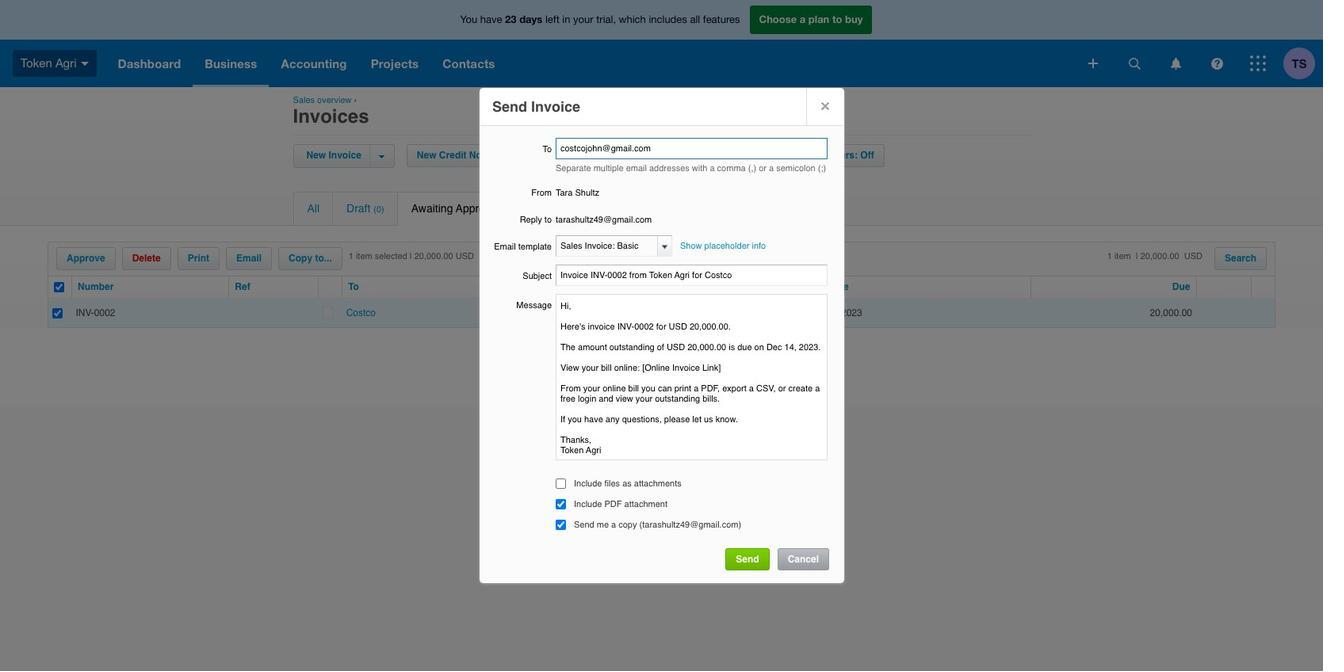 Task type: describe. For each thing, give the bounding box(es) containing it.
statements
[[549, 150, 600, 161]]

number link
[[78, 281, 114, 293]]

agri
[[55, 56, 77, 70]]

1 item selected | 20,000.00 usd
[[349, 251, 474, 262]]

email link
[[227, 248, 271, 270]]

due for due link
[[1172, 281, 1190, 293]]

as
[[623, 479, 632, 489]]

a right me at the bottom left
[[611, 520, 616, 530]]

delete
[[132, 253, 161, 264]]

include for include files as attachments
[[574, 479, 602, 489]]

delete link
[[123, 248, 170, 270]]

ref link
[[235, 281, 250, 293]]

1 date from the left
[[596, 281, 616, 293]]

invoice reminders:                                  off link
[[748, 145, 884, 166]]

show
[[680, 241, 702, 251]]

23
[[505, 13, 517, 26]]

left
[[545, 14, 560, 26]]

2 date from the left
[[828, 281, 849, 293]]

due date
[[808, 281, 849, 293]]

item for 1 item selected | 20,000.00 usd
[[356, 251, 372, 262]]

search link
[[1215, 248, 1266, 270]]

due link
[[1172, 281, 1190, 293]]

date link
[[596, 281, 616, 293]]

days
[[519, 13, 543, 26]]

due date link
[[808, 281, 849, 293]]

usd
[[456, 251, 474, 262]]

features
[[703, 14, 740, 26]]

invoices
[[293, 105, 369, 128]]

0002
[[94, 307, 115, 318]]

attachments
[[634, 479, 682, 489]]

(;)
[[818, 163, 826, 174]]

email template
[[494, 242, 552, 252]]

send statements link
[[513, 145, 610, 166]]

item for 1 item                          | 20,000.00                              usd
[[1115, 251, 1131, 262]]

from tara shultz
[[531, 188, 599, 198]]

template
[[518, 242, 552, 252]]

0 horizontal spatial to
[[348, 281, 359, 293]]

approve link
[[57, 248, 115, 270]]

or
[[759, 163, 767, 174]]

reply
[[520, 215, 542, 225]]

which
[[619, 14, 646, 26]]

(0)
[[374, 205, 384, 215]]

off
[[860, 150, 874, 161]]

To text field
[[556, 138, 828, 159]]

new invoice link
[[302, 145, 369, 166]]

new invoice
[[306, 150, 361, 161]]

send statements
[[523, 150, 600, 161]]

Include files as attachments checkbox
[[556, 479, 566, 489]]

(,)
[[748, 163, 756, 174]]

your
[[573, 14, 594, 26]]

new credit note link
[[407, 145, 500, 166]]

import link
[[623, 145, 672, 166]]

(tarashultz49@gmail.com)
[[639, 520, 741, 530]]

email
[[626, 163, 647, 174]]

files
[[605, 479, 620, 489]]

new for new credit note
[[417, 150, 437, 161]]

number
[[78, 281, 114, 293]]

invoice for send invoice
[[531, 98, 580, 115]]

show placeholder info link
[[680, 241, 766, 251]]

costco link
[[346, 307, 376, 318]]

placeholder
[[704, 241, 750, 251]]

plan
[[809, 13, 830, 26]]

tarashultz49@gmail.com
[[556, 215, 652, 225]]

a right with
[[710, 163, 715, 174]]

with
[[692, 163, 708, 174]]

comma
[[717, 163, 746, 174]]

approval
[[456, 202, 499, 215]]

invoice for new invoice
[[329, 150, 361, 161]]

due for due date
[[808, 281, 826, 293]]

1 horizontal spatial svg image
[[1171, 57, 1181, 69]]

to inside ts banner
[[832, 13, 842, 26]]

send for send me a copy (tarashultz49@gmail.com)
[[574, 520, 594, 530]]

credit
[[439, 150, 467, 161]]

token
[[21, 56, 52, 70]]

trial,
[[596, 14, 616, 26]]

1 for 1 item                          | 20,000.00                              usd
[[1107, 251, 1112, 262]]

token agri button
[[0, 40, 106, 87]]

sales overview › invoices
[[293, 95, 369, 128]]

inv-0002
[[76, 307, 115, 318]]



Task type: locate. For each thing, give the bounding box(es) containing it.
2 new from the left
[[417, 150, 437, 161]]

import
[[633, 150, 662, 161]]

0 horizontal spatial new
[[306, 150, 326, 161]]

svg image inside token agri popup button
[[81, 62, 88, 66]]

email up "ref"
[[236, 253, 262, 264]]

1 horizontal spatial to
[[832, 13, 842, 26]]

buy
[[845, 13, 863, 26]]

2 item from the left
[[1115, 251, 1131, 262]]

a inside ts banner
[[800, 13, 806, 26]]

awaiting approval
[[411, 202, 502, 215]]

copy
[[289, 253, 312, 264]]

due
[[808, 281, 826, 293], [1172, 281, 1190, 293]]

1 horizontal spatial invoice
[[531, 98, 580, 115]]

ts button
[[1284, 40, 1323, 87]]

14,
[[825, 307, 839, 318]]

semicolon
[[776, 163, 816, 174]]

send
[[492, 98, 527, 115], [523, 150, 546, 161], [574, 520, 594, 530], [736, 554, 759, 565]]

2 horizontal spatial invoice
[[770, 150, 803, 161]]

reply to tarashultz49@gmail.com
[[520, 215, 652, 225]]

include for include pdf attachment
[[574, 499, 602, 510]]

0 horizontal spatial due
[[808, 281, 826, 293]]

Message text field
[[556, 294, 828, 461]]

Send me a copy (tarashultz49@gmail.com) checkbox
[[556, 520, 566, 530]]

all link
[[294, 193, 332, 225]]

due up 'dec'
[[808, 281, 826, 293]]

1 item                          | 20,000.00                              usd
[[1107, 251, 1203, 262]]

1 due from the left
[[808, 281, 826, 293]]

awaiting
[[411, 202, 453, 215]]

ts
[[1292, 56, 1307, 70]]

20,000.00 right |
[[414, 251, 453, 262]]

0 horizontal spatial 1
[[349, 251, 354, 262]]

item
[[356, 251, 372, 262], [1115, 251, 1131, 262]]

1 item from the left
[[356, 251, 372, 262]]

date
[[596, 281, 616, 293], [828, 281, 849, 293]]

awaiting approval link
[[398, 193, 526, 225]]

svg image
[[1171, 57, 1181, 69], [1089, 59, 1098, 68]]

sales
[[293, 95, 315, 105]]

email
[[494, 242, 516, 252], [236, 253, 262, 264]]

1 include from the top
[[574, 479, 602, 489]]

to
[[543, 144, 552, 155], [348, 281, 359, 293]]

invoice down invoices
[[329, 150, 361, 161]]

new
[[306, 150, 326, 161], [417, 150, 437, 161]]

print
[[188, 253, 209, 264]]

1 new from the left
[[306, 150, 326, 161]]

send up from
[[523, 150, 546, 161]]

selected
[[375, 251, 407, 262]]

dec
[[806, 307, 823, 318]]

0 horizontal spatial svg image
[[1089, 59, 1098, 68]]

include
[[574, 479, 602, 489], [574, 499, 602, 510]]

›
[[354, 95, 357, 105]]

show placeholder info
[[680, 241, 766, 251]]

separate multiple email addresses with a comma (,) or a semicolon (;)
[[556, 163, 826, 174]]

copy
[[619, 520, 637, 530]]

approve
[[67, 253, 105, 264]]

email for email
[[236, 253, 262, 264]]

0 vertical spatial 20,000.00
[[414, 251, 453, 262]]

include pdf attachment
[[574, 499, 668, 510]]

2023
[[841, 307, 862, 318]]

a left plan on the right top of the page
[[800, 13, 806, 26]]

date down tarashultz49@gmail.com
[[596, 281, 616, 293]]

token agri
[[21, 56, 77, 70]]

overview
[[317, 95, 352, 105]]

includes
[[649, 14, 687, 26]]

draft
[[347, 202, 371, 215]]

send for send
[[736, 554, 759, 565]]

info
[[752, 241, 766, 251]]

to left buy
[[832, 13, 842, 26]]

0 vertical spatial email
[[494, 242, 516, 252]]

export
[[695, 150, 725, 161]]

due down the 1 item                          | 20,000.00                              usd
[[1172, 281, 1190, 293]]

new left credit at left top
[[417, 150, 437, 161]]

cancel
[[788, 554, 819, 565]]

note
[[469, 150, 490, 161]]

to link
[[348, 281, 359, 293]]

Subject text field
[[556, 265, 828, 286]]

1 horizontal spatial email
[[494, 242, 516, 252]]

send me a copy (tarashultz49@gmail.com)
[[574, 520, 741, 530]]

0 vertical spatial include
[[574, 479, 602, 489]]

include left files
[[574, 479, 602, 489]]

pdf
[[605, 499, 622, 510]]

me
[[597, 520, 609, 530]]

1 horizontal spatial due
[[1172, 281, 1190, 293]]

invoice
[[531, 98, 580, 115], [329, 150, 361, 161], [770, 150, 803, 161]]

1 vertical spatial email
[[236, 253, 262, 264]]

invoice reminders:                                  off
[[770, 150, 874, 161]]

send up send statements
[[492, 98, 527, 115]]

send link
[[726, 549, 770, 571]]

invoice inside invoice reminders:                                  off link
[[770, 150, 803, 161]]

all
[[307, 202, 320, 215]]

copy to...
[[289, 253, 332, 264]]

0 horizontal spatial invoice
[[329, 150, 361, 161]]

have
[[480, 14, 502, 26]]

choose a plan to buy
[[759, 13, 863, 26]]

0 horizontal spatial to
[[545, 215, 552, 225]]

0 horizontal spatial 20,000.00
[[414, 251, 453, 262]]

ts banner
[[0, 0, 1323, 87]]

1 for 1 item selected | 20,000.00 usd
[[349, 251, 354, 262]]

invoice up the semicolon
[[770, 150, 803, 161]]

0 vertical spatial to
[[832, 13, 842, 26]]

in
[[562, 14, 570, 26]]

email left the template at the top of the page
[[494, 242, 516, 252]]

20,000.00 down due link
[[1150, 307, 1192, 318]]

include left 'pdf'
[[574, 499, 602, 510]]

print link
[[178, 248, 219, 270]]

1 horizontal spatial date
[[828, 281, 849, 293]]

to up costco link
[[348, 281, 359, 293]]

0 horizontal spatial item
[[356, 251, 372, 262]]

send left cancel link
[[736, 554, 759, 565]]

date up "dec 14, 2023"
[[828, 281, 849, 293]]

attachment
[[624, 499, 668, 510]]

you
[[460, 14, 477, 26]]

0 horizontal spatial email
[[236, 253, 262, 264]]

Include PDF attachment checkbox
[[556, 499, 566, 510]]

to
[[832, 13, 842, 26], [545, 215, 552, 225]]

1 horizontal spatial new
[[417, 150, 437, 161]]

1 horizontal spatial item
[[1115, 251, 1131, 262]]

1 horizontal spatial 20,000.00
[[1150, 307, 1192, 318]]

|
[[410, 251, 412, 262]]

new for new invoice
[[306, 150, 326, 161]]

1 vertical spatial to
[[545, 215, 552, 225]]

multiple
[[594, 163, 624, 174]]

reminders:
[[805, 150, 858, 161]]

a right or
[[769, 163, 774, 174]]

search
[[1225, 253, 1257, 264]]

addresses
[[649, 163, 690, 174]]

invoice inside new invoice link
[[329, 150, 361, 161]]

new down invoices
[[306, 150, 326, 161]]

None checkbox
[[54, 282, 64, 293], [52, 308, 63, 318], [54, 282, 64, 293], [52, 308, 63, 318]]

you have 23 days left in your trial, which includes all features
[[460, 13, 740, 26]]

export link
[[685, 145, 734, 166]]

draft (0)
[[347, 202, 384, 215]]

send invoice
[[492, 98, 580, 115]]

1 1 from the left
[[349, 251, 354, 262]]

tara
[[556, 188, 573, 198]]

email for email template
[[494, 242, 516, 252]]

None text field
[[557, 236, 657, 256]]

all
[[690, 14, 700, 26]]

sales overview link
[[293, 95, 352, 105]]

to...
[[315, 253, 332, 264]]

choose
[[759, 13, 797, 26]]

svg image
[[1250, 55, 1266, 71], [1129, 57, 1141, 69], [1211, 57, 1223, 69], [81, 62, 88, 66]]

send for send statements
[[523, 150, 546, 161]]

2 include from the top
[[574, 499, 602, 510]]

0 horizontal spatial date
[[596, 281, 616, 293]]

2 due from the left
[[1172, 281, 1190, 293]]

1 horizontal spatial 1
[[1107, 251, 1112, 262]]

1
[[349, 251, 354, 262], [1107, 251, 1112, 262]]

send for send invoice
[[492, 98, 527, 115]]

1 vertical spatial to
[[348, 281, 359, 293]]

0 vertical spatial to
[[543, 144, 552, 155]]

1 vertical spatial include
[[574, 499, 602, 510]]

2 1 from the left
[[1107, 251, 1112, 262]]

include files as attachments
[[574, 479, 682, 489]]

invoice up send statements
[[531, 98, 580, 115]]

ref
[[235, 281, 250, 293]]

cancel link
[[778, 549, 829, 571]]

send left me at the bottom left
[[574, 520, 594, 530]]

1 horizontal spatial to
[[543, 144, 552, 155]]

1 vertical spatial 20,000.00
[[1150, 307, 1192, 318]]

to up from
[[543, 144, 552, 155]]

separate
[[556, 163, 591, 174]]

dec 14, 2023
[[806, 307, 868, 318]]

to right reply
[[545, 215, 552, 225]]

subject
[[523, 271, 552, 281]]

from
[[531, 188, 552, 198]]



Task type: vqa. For each thing, say whether or not it's contained in the screenshot.
menu
no



